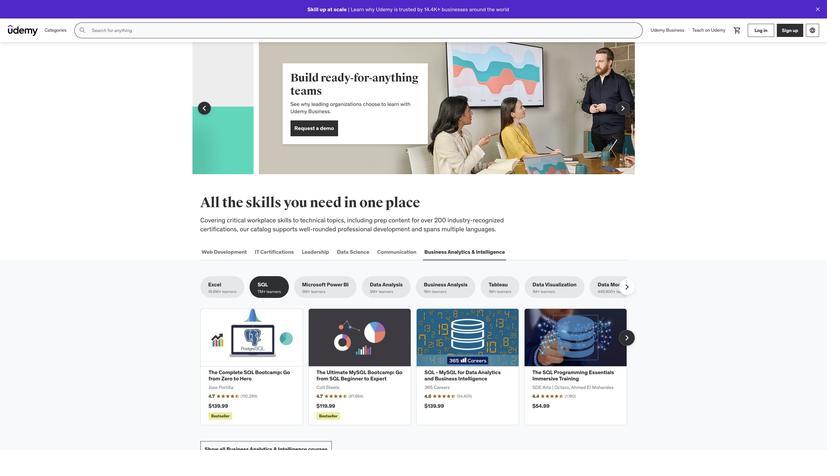 Task type: describe. For each thing, give the bounding box(es) containing it.
sign up
[[782, 27, 798, 33]]

analysis for business analysis
[[447, 281, 468, 288]]

visualization
[[545, 281, 577, 288]]

the ultimate mysql bootcamp: go from sql beginner to expert
[[317, 369, 402, 382]]

around
[[469, 6, 486, 12]]

technical
[[300, 216, 326, 224]]

learners inside data analysis 3m+ learners
[[379, 289, 393, 294]]

udemy inside build ready-for-anything teams see why leading organizations choose to learn with udemy business.
[[255, 108, 272, 115]]

tableau 1m+ learners
[[489, 281, 511, 294]]

business inside business analysis 1m+ learners
[[424, 281, 446, 288]]

learners inside tableau 1m+ learners
[[497, 289, 511, 294]]

bi
[[344, 281, 349, 288]]

log
[[755, 27, 763, 33]]

teach on udemy link
[[688, 22, 729, 38]]

next image for topic filters element
[[622, 282, 632, 293]]

up for sign
[[793, 27, 798, 33]]

you
[[284, 194, 307, 211]]

need
[[310, 194, 342, 211]]

communication
[[377, 249, 416, 255]]

udemy business
[[651, 27, 684, 33]]

submit search image
[[79, 26, 87, 34]]

carousel element containing the complete sql bootcamp: go from zero to hero
[[200, 309, 635, 426]]

intelligence inside button
[[476, 249, 505, 255]]

udemy business link
[[647, 22, 688, 38]]

the sql programming essentials immersive training link
[[532, 369, 614, 382]]

data for data analysis 3m+ learners
[[370, 281, 381, 288]]

mysql for business
[[439, 369, 456, 376]]

carousel element containing build ready-for-anything teams
[[0, 42, 666, 174]]

science
[[350, 249, 369, 255]]

1m+ for business analysis
[[424, 289, 431, 294]]

close image
[[815, 6, 821, 13]]

bootcamp: for to
[[368, 369, 394, 376]]

analytics inside sql - mysql for data analytics and business intelligence
[[478, 369, 501, 376]]

complete
[[219, 369, 243, 376]]

scale
[[334, 6, 347, 12]]

skill up at scale | learn why udemy is trusted by 14.4k+ businesses around the world
[[307, 6, 509, 12]]

the complete sql bootcamp: go from zero to hero
[[209, 369, 290, 382]]

log in
[[755, 27, 768, 33]]

sql inside the sql programming essentials immersive training
[[543, 369, 553, 376]]

14.4k+
[[424, 6, 441, 12]]

learners inside excel 16.6m+ learners
[[222, 289, 237, 294]]

professional
[[338, 225, 372, 233]]

data analysis 3m+ learners
[[370, 281, 403, 294]]

expert
[[370, 376, 387, 382]]

leadership button
[[300, 244, 330, 260]]

microsoft power bi 3m+ learners
[[302, 281, 349, 294]]

spans
[[424, 225, 440, 233]]

business inside button
[[424, 249, 447, 255]]

the for the sql programming essentials immersive training
[[532, 369, 542, 376]]

the ultimate mysql bootcamp: go from sql beginner to expert link
[[317, 369, 402, 382]]

and inside covering critical workplace skills to technical topics, including prep content for over 200 industry-recognized certifications, our catalog supports well-rounded professional development and spans multiple languages.
[[412, 225, 422, 233]]

it
[[255, 249, 259, 255]]

learn
[[352, 101, 364, 107]]

teams
[[255, 84, 287, 98]]

skill
[[307, 6, 319, 12]]

choose a language image
[[809, 27, 816, 34]]

teach on udemy
[[692, 27, 725, 33]]

immersive
[[532, 376, 558, 382]]

excel 16.6m+ learners
[[208, 281, 237, 294]]

1m+ for data visualization
[[533, 289, 540, 294]]

200
[[434, 216, 446, 224]]

modeling
[[610, 281, 634, 288]]

essentials
[[589, 369, 614, 376]]

learn
[[351, 6, 364, 12]]

hero
[[240, 376, 252, 382]]

it certifications
[[255, 249, 294, 255]]

programming
[[554, 369, 588, 376]]

development
[[214, 249, 247, 255]]

Search for anything text field
[[91, 25, 635, 36]]

over
[[421, 216, 433, 224]]

1 horizontal spatial the
[[487, 6, 495, 12]]

communication button
[[376, 244, 418, 260]]

rounded
[[313, 225, 336, 233]]

web
[[202, 249, 213, 255]]

critical
[[227, 216, 246, 224]]

next image
[[618, 103, 628, 114]]

the for the ultimate mysql bootcamp: go from sql beginner to expert
[[317, 369, 326, 376]]

and inside sql - mysql for data analytics and business intelligence
[[424, 376, 434, 382]]

certifications
[[260, 249, 294, 255]]

certifications,
[[200, 225, 238, 233]]

the sql programming essentials immersive training
[[532, 369, 614, 382]]

analytics inside button
[[448, 249, 470, 255]]

learners inside sql 7m+ learners
[[267, 289, 281, 294]]

world
[[496, 6, 509, 12]]

covering
[[200, 216, 225, 224]]

data modeling 449,900+ learners
[[598, 281, 634, 294]]

business analysis 1m+ learners
[[424, 281, 468, 294]]

for-
[[319, 71, 337, 85]]

-
[[436, 369, 438, 376]]

sign up link
[[777, 24, 803, 37]]

learners inside data visualization 1m+ learners
[[541, 289, 555, 294]]

sql 7m+ learners
[[258, 281, 281, 294]]

all
[[200, 194, 220, 211]]



Task type: locate. For each thing, give the bounding box(es) containing it.
&
[[472, 249, 475, 255]]

5 learners from the left
[[432, 289, 447, 294]]

previous image
[[199, 103, 210, 114]]

data for data science
[[337, 249, 349, 255]]

2 next image from the top
[[622, 333, 632, 343]]

7m+
[[258, 289, 266, 294]]

mysql right the -
[[439, 369, 456, 376]]

udemy
[[376, 6, 393, 12], [651, 27, 665, 33], [711, 27, 725, 33], [255, 108, 272, 115]]

at
[[327, 6, 332, 12]]

catalog
[[250, 225, 271, 233]]

place
[[386, 194, 420, 211]]

from for complete
[[209, 376, 220, 382]]

to left expert at the bottom of page
[[364, 376, 369, 382]]

the left world in the right top of the page
[[487, 6, 495, 12]]

topics,
[[327, 216, 346, 224]]

analytics
[[448, 249, 470, 255], [478, 369, 501, 376]]

next image inside topic filters element
[[622, 282, 632, 293]]

with
[[365, 101, 376, 107]]

trusted
[[399, 6, 416, 12]]

choose
[[328, 101, 345, 107]]

2 analysis from the left
[[447, 281, 468, 288]]

the
[[209, 369, 218, 376], [317, 369, 326, 376], [532, 369, 542, 376]]

learners inside microsoft power bi 3m+ learners
[[311, 289, 325, 294]]

multiple
[[442, 225, 464, 233]]

1 vertical spatial up
[[793, 27, 798, 33]]

1 vertical spatial the
[[222, 194, 243, 211]]

1m+ inside tableau 1m+ learners
[[489, 289, 496, 294]]

and
[[412, 225, 422, 233], [424, 376, 434, 382]]

from for ultimate
[[317, 376, 328, 382]]

intelligence inside sql - mysql for data analytics and business intelligence
[[458, 376, 487, 382]]

skills up workplace
[[246, 194, 281, 211]]

and down the over
[[412, 225, 422, 233]]

bootcamp:
[[255, 369, 282, 376], [368, 369, 394, 376]]

for inside covering critical workplace skills to technical topics, including prep content for over 200 industry-recognized certifications, our catalog supports well-rounded professional development and spans multiple languages.
[[412, 216, 419, 224]]

3m+ inside microsoft power bi 3m+ learners
[[302, 289, 310, 294]]

for inside sql - mysql for data analytics and business intelligence
[[458, 369, 464, 376]]

in right the log
[[764, 27, 768, 33]]

1 vertical spatial for
[[458, 369, 464, 376]]

bootcamp: inside the complete sql bootcamp: go from zero to hero
[[255, 369, 282, 376]]

sql right complete
[[244, 369, 254, 376]]

2 3m+ from the left
[[370, 289, 378, 294]]

request a demo
[[259, 125, 299, 131]]

1 horizontal spatial up
[[793, 27, 798, 33]]

0 horizontal spatial and
[[412, 225, 422, 233]]

0 vertical spatial up
[[320, 6, 326, 12]]

2 from from the left
[[317, 376, 328, 382]]

the inside the complete sql bootcamp: go from zero to hero
[[209, 369, 218, 376]]

content
[[389, 216, 410, 224]]

categories button
[[41, 22, 70, 38]]

sql inside the ultimate mysql bootcamp: go from sql beginner to expert
[[329, 376, 340, 382]]

1 horizontal spatial 3m+
[[370, 289, 378, 294]]

in up including
[[344, 194, 357, 211]]

up left at
[[320, 6, 326, 12]]

1m+
[[424, 289, 431, 294], [489, 289, 496, 294], [533, 289, 540, 294]]

0 horizontal spatial analysis
[[382, 281, 403, 288]]

0 horizontal spatial the
[[209, 369, 218, 376]]

for left the over
[[412, 216, 419, 224]]

1 vertical spatial in
[[344, 194, 357, 211]]

analysis inside data analysis 3m+ learners
[[382, 281, 403, 288]]

2 mysql from the left
[[439, 369, 456, 376]]

1 vertical spatial next image
[[622, 333, 632, 343]]

0 horizontal spatial bootcamp:
[[255, 369, 282, 376]]

recognized
[[473, 216, 504, 224]]

2 learners from the left
[[267, 289, 281, 294]]

and left the -
[[424, 376, 434, 382]]

the inside the ultimate mysql bootcamp: go from sql beginner to expert
[[317, 369, 326, 376]]

ultimate
[[327, 369, 348, 376]]

sql - mysql for data analytics and business intelligence link
[[424, 369, 501, 382]]

data science button
[[336, 244, 371, 260]]

1 bootcamp: from the left
[[255, 369, 282, 376]]

1 3m+ from the left
[[302, 289, 310, 294]]

1 horizontal spatial analysis
[[447, 281, 468, 288]]

data inside data visualization 1m+ learners
[[533, 281, 544, 288]]

from inside the ultimate mysql bootcamp: go from sql beginner to expert
[[317, 376, 328, 382]]

0 horizontal spatial for
[[412, 216, 419, 224]]

to inside the ultimate mysql bootcamp: go from sql beginner to expert
[[364, 376, 369, 382]]

2 go from the left
[[396, 369, 402, 376]]

learners inside business analysis 1m+ learners
[[432, 289, 447, 294]]

3 1m+ from the left
[[533, 289, 540, 294]]

from left zero
[[209, 376, 220, 382]]

businesses
[[442, 6, 468, 12]]

1 go from the left
[[283, 369, 290, 376]]

bootcamp: inside the ultimate mysql bootcamp: go from sql beginner to expert
[[368, 369, 394, 376]]

data visualization 1m+ learners
[[533, 281, 577, 294]]

1 horizontal spatial go
[[396, 369, 402, 376]]

the up critical
[[222, 194, 243, 211]]

learners
[[222, 289, 237, 294], [267, 289, 281, 294], [311, 289, 325, 294], [379, 289, 393, 294], [432, 289, 447, 294], [497, 289, 511, 294], [541, 289, 555, 294], [616, 289, 631, 294]]

mysql
[[349, 369, 366, 376], [439, 369, 456, 376]]

build
[[255, 71, 284, 85]]

the for the complete sql bootcamp: go from zero to hero
[[209, 369, 218, 376]]

analysis inside business analysis 1m+ learners
[[447, 281, 468, 288]]

by
[[417, 6, 423, 12]]

sign
[[782, 27, 792, 33]]

bootcamp: right hero
[[255, 369, 282, 376]]

mysql inside sql - mysql for data analytics and business intelligence
[[439, 369, 456, 376]]

tableau
[[489, 281, 508, 288]]

from left the beginner
[[317, 376, 328, 382]]

0 horizontal spatial 1m+
[[424, 289, 431, 294]]

0 horizontal spatial in
[[344, 194, 357, 211]]

1m+ inside business analysis 1m+ learners
[[424, 289, 431, 294]]

the left training
[[532, 369, 542, 376]]

3m+ inside data analysis 3m+ learners
[[370, 289, 378, 294]]

the
[[487, 6, 495, 12], [222, 194, 243, 211]]

7 learners from the left
[[541, 289, 555, 294]]

the left zero
[[209, 369, 218, 376]]

business inside sql - mysql for data analytics and business intelligence
[[435, 376, 457, 382]]

sql inside sql 7m+ learners
[[258, 281, 268, 288]]

build ready-for-anything teams see why leading organizations choose to learn with udemy business.
[[255, 71, 384, 115]]

data for data visualization 1m+ learners
[[533, 281, 544, 288]]

data inside button
[[337, 249, 349, 255]]

2 the from the left
[[317, 369, 326, 376]]

data inside data analysis 3m+ learners
[[370, 281, 381, 288]]

sql - mysql for data analytics and business intelligence
[[424, 369, 501, 382]]

next image for carousel element containing the complete sql bootcamp: go from zero to hero
[[622, 333, 632, 343]]

our
[[240, 225, 249, 233]]

to right zero
[[234, 376, 239, 382]]

1 1m+ from the left
[[424, 289, 431, 294]]

sql
[[258, 281, 268, 288], [244, 369, 254, 376], [424, 369, 435, 376], [543, 369, 553, 376], [329, 376, 340, 382]]

learners inside data modeling 449,900+ learners
[[616, 289, 631, 294]]

16.6m+
[[208, 289, 221, 294]]

analysis for data analysis
[[382, 281, 403, 288]]

2 horizontal spatial the
[[532, 369, 542, 376]]

to left learn
[[346, 101, 351, 107]]

go for the ultimate mysql bootcamp: go from sql beginner to expert
[[396, 369, 402, 376]]

to up supports
[[293, 216, 299, 224]]

0 horizontal spatial the
[[222, 194, 243, 211]]

teach
[[692, 27, 704, 33]]

1 vertical spatial and
[[424, 376, 434, 382]]

4 learners from the left
[[379, 289, 393, 294]]

sql inside the complete sql bootcamp: go from zero to hero
[[244, 369, 254, 376]]

to inside covering critical workplace skills to technical topics, including prep content for over 200 industry-recognized certifications, our catalog supports well-rounded professional development and spans multiple languages.
[[293, 216, 299, 224]]

data inside sql - mysql for data analytics and business intelligence
[[466, 369, 477, 376]]

2 1m+ from the left
[[489, 289, 496, 294]]

sql inside sql - mysql for data analytics and business intelligence
[[424, 369, 435, 376]]

3 learners from the left
[[311, 289, 325, 294]]

from
[[209, 376, 220, 382], [317, 376, 328, 382]]

web development button
[[200, 244, 248, 260]]

data inside data modeling 449,900+ learners
[[598, 281, 609, 288]]

1 horizontal spatial from
[[317, 376, 328, 382]]

1 mysql from the left
[[349, 369, 366, 376]]

for right the -
[[458, 369, 464, 376]]

all the skills you need in one place
[[200, 194, 420, 211]]

1 vertical spatial carousel element
[[200, 309, 635, 426]]

0 vertical spatial skills
[[246, 194, 281, 211]]

sql left the -
[[424, 369, 435, 376]]

prep
[[374, 216, 387, 224]]

up
[[320, 6, 326, 12], [793, 27, 798, 33]]

data for data modeling 449,900+ learners
[[598, 281, 609, 288]]

2 horizontal spatial 1m+
[[533, 289, 540, 294]]

8 learners from the left
[[616, 289, 631, 294]]

why for |
[[365, 6, 375, 12]]

0 horizontal spatial up
[[320, 6, 326, 12]]

2 bootcamp: from the left
[[368, 369, 394, 376]]

1 vertical spatial analytics
[[478, 369, 501, 376]]

go inside the complete sql bootcamp: go from zero to hero
[[283, 369, 290, 376]]

0 vertical spatial for
[[412, 216, 419, 224]]

why right the see
[[266, 101, 275, 107]]

1 horizontal spatial for
[[458, 369, 464, 376]]

carousel element
[[0, 42, 666, 174], [200, 309, 635, 426]]

1 horizontal spatial bootcamp:
[[368, 369, 394, 376]]

0 vertical spatial the
[[487, 6, 495, 12]]

business analytics & intelligence button
[[423, 244, 506, 260]]

the left ultimate at bottom
[[317, 369, 326, 376]]

1 vertical spatial intelligence
[[458, 376, 487, 382]]

0 vertical spatial analytics
[[448, 249, 470, 255]]

from inside the complete sql bootcamp: go from zero to hero
[[209, 376, 220, 382]]

0 vertical spatial why
[[365, 6, 375, 12]]

0 horizontal spatial 3m+
[[302, 289, 310, 294]]

1 horizontal spatial mysql
[[439, 369, 456, 376]]

bootcamp: right the beginner
[[368, 369, 394, 376]]

0 horizontal spatial from
[[209, 376, 220, 382]]

mysql right ultimate at bottom
[[349, 369, 366, 376]]

1 horizontal spatial and
[[424, 376, 434, 382]]

1 horizontal spatial 1m+
[[489, 289, 496, 294]]

training
[[559, 376, 579, 382]]

1 vertical spatial why
[[266, 101, 275, 107]]

sql left training
[[543, 369, 553, 376]]

organizations
[[295, 101, 327, 107]]

1 from from the left
[[209, 376, 220, 382]]

up right "sign" on the right top of the page
[[793, 27, 798, 33]]

leadership
[[302, 249, 329, 255]]

is
[[394, 6, 398, 12]]

sql left the beginner
[[329, 376, 340, 382]]

0 vertical spatial in
[[764, 27, 768, 33]]

1 horizontal spatial the
[[317, 369, 326, 376]]

why for teams
[[266, 101, 275, 107]]

languages.
[[466, 225, 496, 233]]

0 horizontal spatial why
[[266, 101, 275, 107]]

microsoft
[[302, 281, 326, 288]]

1 horizontal spatial in
[[764, 27, 768, 33]]

one
[[359, 194, 383, 211]]

0 horizontal spatial mysql
[[349, 369, 366, 376]]

1 horizontal spatial analytics
[[478, 369, 501, 376]]

shopping cart with 0 items image
[[733, 26, 741, 34]]

0 vertical spatial carousel element
[[0, 42, 666, 174]]

1m+ inside data visualization 1m+ learners
[[533, 289, 540, 294]]

sql up 7m+
[[258, 281, 268, 288]]

go inside the ultimate mysql bootcamp: go from sql beginner to expert
[[396, 369, 402, 376]]

why inside build ready-for-anything teams see why leading organizations choose to learn with udemy business.
[[266, 101, 275, 107]]

udemy image
[[8, 25, 38, 36]]

topic filters element
[[200, 276, 641, 298]]

development
[[373, 225, 410, 233]]

business.
[[273, 108, 296, 115]]

ready-
[[286, 71, 319, 85]]

449,900+
[[598, 289, 616, 294]]

power
[[327, 281, 342, 288]]

0 horizontal spatial go
[[283, 369, 290, 376]]

next image
[[622, 282, 632, 293], [622, 333, 632, 343]]

1 the from the left
[[209, 369, 218, 376]]

why right learn
[[365, 6, 375, 12]]

intelligence
[[476, 249, 505, 255], [458, 376, 487, 382]]

go for the complete sql bootcamp: go from zero to hero
[[283, 369, 290, 376]]

to inside the complete sql bootcamp: go from zero to hero
[[234, 376, 239, 382]]

mysql for beginner
[[349, 369, 366, 376]]

skills up supports
[[278, 216, 292, 224]]

bootcamp: for hero
[[255, 369, 282, 376]]

|
[[348, 6, 349, 12]]

0 horizontal spatial analytics
[[448, 249, 470, 255]]

mysql inside the ultimate mysql bootcamp: go from sql beginner to expert
[[349, 369, 366, 376]]

it certifications button
[[253, 244, 295, 260]]

excel
[[208, 281, 221, 288]]

0 vertical spatial next image
[[622, 282, 632, 293]]

1 next image from the top
[[622, 282, 632, 293]]

log in link
[[748, 24, 774, 37]]

request a demo link
[[255, 120, 303, 136]]

1 learners from the left
[[222, 289, 237, 294]]

business analytics & intelligence
[[424, 249, 505, 255]]

up for skill
[[320, 6, 326, 12]]

leading
[[276, 101, 294, 107]]

to inside build ready-for-anything teams see why leading organizations choose to learn with udemy business.
[[346, 101, 351, 107]]

analysis
[[382, 281, 403, 288], [447, 281, 468, 288]]

3 the from the left
[[532, 369, 542, 376]]

the inside the sql programming essentials immersive training
[[532, 369, 542, 376]]

on
[[705, 27, 710, 33]]

1 vertical spatial skills
[[278, 216, 292, 224]]

data science
[[337, 249, 369, 255]]

1 horizontal spatial why
[[365, 6, 375, 12]]

0 vertical spatial and
[[412, 225, 422, 233]]

supports
[[273, 225, 298, 233]]

in
[[764, 27, 768, 33], [344, 194, 357, 211]]

1 analysis from the left
[[382, 281, 403, 288]]

skills inside covering critical workplace skills to technical topics, including prep content for over 200 industry-recognized certifications, our catalog supports well-rounded professional development and spans multiple languages.
[[278, 216, 292, 224]]

well-
[[299, 225, 313, 233]]

request
[[259, 125, 280, 131]]

6 learners from the left
[[497, 289, 511, 294]]

0 vertical spatial intelligence
[[476, 249, 505, 255]]



Task type: vqa. For each thing, say whether or not it's contained in the screenshot.
Bootcamp:
yes



